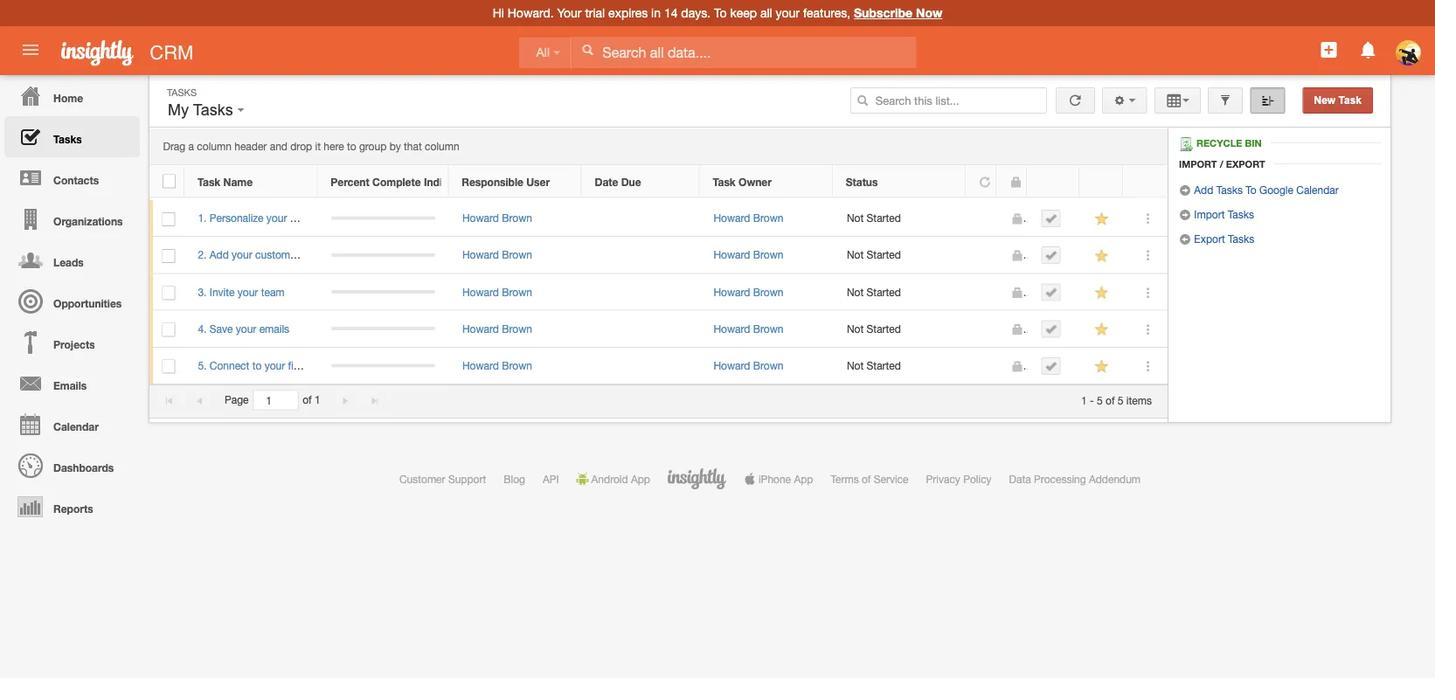 Task type: vqa. For each thing, say whether or not it's contained in the screenshot.
middle judy freeman
no



Task type: locate. For each thing, give the bounding box(es) containing it.
1 row from the top
[[149, 165, 1167, 198]]

1 horizontal spatial to
[[1246, 184, 1257, 196]]

started
[[867, 212, 901, 224], [867, 249, 901, 261], [867, 286, 901, 298], [867, 323, 901, 335], [867, 359, 901, 372]]

press ctrl + space to group column header left circle arrow right image
[[1123, 165, 1167, 198]]

all
[[760, 6, 772, 20]]

not for 3. invite your team
[[847, 286, 864, 298]]

circle arrow right image
[[1179, 184, 1191, 197]]

2 horizontal spatial task
[[1339, 94, 1362, 106]]

to right here
[[347, 140, 356, 153]]

here
[[324, 140, 344, 153]]

of right "-" on the right bottom
[[1106, 394, 1115, 406]]

not started cell
[[833, 200, 967, 237], [833, 237, 967, 274], [833, 274, 967, 311], [833, 311, 967, 348], [833, 348, 967, 385]]

brown
[[502, 212, 532, 224], [753, 212, 783, 224], [502, 249, 532, 261], [753, 249, 783, 261], [502, 286, 532, 298], [753, 286, 783, 298], [502, 323, 532, 335], [753, 323, 783, 335], [502, 359, 532, 372], [753, 359, 783, 372]]

tasks inside button
[[193, 101, 233, 119]]

4 not from the top
[[847, 323, 864, 335]]

export
[[1226, 158, 1265, 170], [1194, 232, 1225, 245]]

status
[[846, 176, 878, 188]]

1 vertical spatial to
[[252, 359, 262, 372]]

team
[[261, 286, 285, 298]]

dashboards link
[[4, 445, 140, 486]]

api
[[543, 473, 559, 485]]

app for android app
[[631, 473, 650, 485]]

1 vertical spatial to
[[1246, 184, 1257, 196]]

0 horizontal spatial calendar
[[53, 420, 99, 433]]

to inside row
[[252, 359, 262, 372]]

2 following image from the top
[[1094, 284, 1110, 301]]

0 horizontal spatial add
[[210, 249, 229, 261]]

import / export
[[1179, 158, 1265, 170]]

1
[[315, 394, 320, 406], [1081, 394, 1087, 406]]

tasks for my tasks
[[193, 101, 233, 119]]

trial
[[585, 6, 605, 20]]

export down bin
[[1226, 158, 1265, 170]]

app for iphone app
[[794, 473, 813, 485]]

1 vertical spatial import
[[1194, 208, 1225, 220]]

following image for 4. save your emails
[[1094, 321, 1110, 338]]

navigation containing home
[[0, 75, 140, 527]]

1 following image from the top
[[1094, 211, 1110, 227]]

4. save your emails
[[198, 323, 289, 335]]

private task image for 4. save your emails
[[1011, 323, 1023, 336]]

row group
[[149, 200, 1168, 385]]

None checkbox
[[162, 212, 175, 226], [162, 249, 175, 263], [162, 323, 175, 337], [162, 212, 175, 226], [162, 249, 175, 263], [162, 323, 175, 337]]

calendar up dashboards link
[[53, 420, 99, 433]]

cell
[[318, 200, 449, 237], [582, 200, 700, 237], [967, 200, 997, 237], [1028, 200, 1080, 237], [318, 237, 449, 274], [582, 237, 700, 274], [967, 237, 997, 274], [1028, 237, 1080, 274], [318, 274, 449, 311], [582, 274, 700, 311], [967, 274, 997, 311], [1028, 274, 1080, 311], [318, 311, 449, 348], [582, 311, 700, 348], [967, 311, 997, 348], [1028, 311, 1080, 348], [318, 348, 449, 385], [582, 348, 700, 385], [967, 348, 997, 385], [1028, 348, 1080, 385]]

tasks down add tasks to google calendar link
[[1228, 208, 1254, 220]]

1 horizontal spatial 1
[[1081, 394, 1087, 406]]

0 vertical spatial to
[[714, 6, 727, 20]]

1 mark this task complete image from the top
[[1045, 212, 1057, 225]]

opportunities
[[53, 297, 122, 309]]

6 row from the top
[[149, 348, 1168, 385]]

add right 2.
[[210, 249, 229, 261]]

calendar link
[[4, 404, 140, 445]]

reports link
[[4, 486, 140, 527]]

press ctrl + space to group column header right repeating task image on the right
[[1027, 165, 1079, 198]]

and left drop
[[270, 140, 287, 153]]

0 horizontal spatial 5
[[1097, 394, 1103, 406]]

iphone app
[[759, 473, 813, 485]]

0 vertical spatial and
[[270, 140, 287, 153]]

connect
[[210, 359, 249, 372]]

1 left "-" on the right bottom
[[1081, 394, 1087, 406]]

emails link
[[4, 363, 140, 404]]

2 started from the top
[[867, 249, 901, 261]]

3 row from the top
[[149, 237, 1168, 274]]

add right circle arrow right image
[[1194, 184, 1213, 196]]

4 row from the top
[[149, 274, 1168, 311]]

tasks up import tasks
[[1216, 184, 1243, 196]]

not started for 3. invite your team
[[847, 286, 901, 298]]

0 vertical spatial to
[[347, 140, 356, 153]]

calendar right google
[[1296, 184, 1339, 196]]

mark this task complete image for 4. save your emails
[[1045, 323, 1057, 335]]

blog link
[[504, 473, 525, 485]]

3 not started from the top
[[847, 286, 901, 298]]

1 not from the top
[[847, 212, 864, 224]]

2 not started from the top
[[847, 249, 901, 261]]

your left team
[[238, 286, 258, 298]]

1 horizontal spatial app
[[794, 473, 813, 485]]

add tasks to google calendar
[[1191, 184, 1339, 196]]

0 horizontal spatial to
[[714, 6, 727, 20]]

0 horizontal spatial to
[[252, 359, 262, 372]]

1 vertical spatial export
[[1194, 232, 1225, 245]]

howard brown
[[462, 212, 532, 224], [714, 212, 783, 224], [462, 249, 532, 261], [714, 249, 783, 261], [462, 286, 532, 298], [714, 286, 783, 298], [462, 323, 532, 335], [714, 323, 783, 335], [462, 359, 532, 372], [714, 359, 783, 372]]

task right new
[[1339, 94, 1362, 106]]

4 started from the top
[[867, 323, 901, 335]]

press ctrl + space to group column header
[[1027, 165, 1079, 198], [1079, 165, 1123, 198], [1123, 165, 1167, 198]]

mark this task complete image for 2. add your customers
[[1045, 249, 1057, 262]]

1 right 1 field
[[315, 394, 320, 406]]

app
[[631, 473, 650, 485], [794, 473, 813, 485]]

tasks link
[[4, 116, 140, 157]]

2 row from the top
[[149, 200, 1168, 237]]

howard brown link
[[462, 212, 532, 224], [714, 212, 783, 224], [462, 249, 532, 261], [714, 249, 783, 261], [462, 286, 532, 298], [714, 286, 783, 298], [462, 323, 532, 335], [714, 323, 783, 335], [462, 359, 532, 372], [714, 359, 783, 372]]

leads link
[[4, 239, 140, 281]]

1 horizontal spatial column
[[425, 140, 459, 153]]

privacy
[[926, 473, 960, 485]]

5 not started cell from the top
[[833, 348, 967, 385]]

5 right "-" on the right bottom
[[1097, 394, 1103, 406]]

1 press ctrl + space to group column header from the left
[[1027, 165, 1079, 198]]

and
[[270, 140, 287, 153], [310, 359, 327, 372]]

howard
[[462, 212, 499, 224], [714, 212, 750, 224], [462, 249, 499, 261], [714, 249, 750, 261], [462, 286, 499, 298], [714, 286, 750, 298], [462, 323, 499, 335], [714, 323, 750, 335], [462, 359, 499, 372], [714, 359, 750, 372]]

export right circle arrow left image
[[1194, 232, 1225, 245]]

calendar
[[1296, 184, 1339, 196], [53, 420, 99, 433]]

app right the android
[[631, 473, 650, 485]]

None checkbox
[[163, 174, 176, 188], [162, 286, 175, 300], [162, 360, 175, 374], [163, 174, 176, 188], [162, 286, 175, 300], [162, 360, 175, 374]]

0 horizontal spatial task
[[198, 176, 220, 188]]

4 not started cell from the top
[[833, 311, 967, 348]]

your left account
[[266, 212, 287, 224]]

5 started from the top
[[867, 359, 901, 372]]

home
[[53, 92, 83, 104]]

subscribe
[[854, 6, 913, 20]]

task for task owner
[[713, 176, 736, 188]]

and right files
[[310, 359, 327, 372]]

5 not started from the top
[[847, 359, 901, 372]]

android app
[[591, 473, 650, 485]]

not started cell for 5. connect to your files and apps
[[833, 348, 967, 385]]

5 left items
[[1118, 394, 1124, 406]]

of right terms
[[862, 473, 871, 485]]

drag a column header and drop it here to group by that column
[[163, 140, 459, 153]]

organizations link
[[4, 198, 140, 239]]

percent
[[331, 176, 369, 188]]

import left /
[[1179, 158, 1217, 170]]

to right connect
[[252, 359, 262, 372]]

1 app from the left
[[631, 473, 650, 485]]

1.
[[198, 212, 207, 224]]

task left name
[[198, 176, 220, 188]]

your right all
[[776, 6, 800, 20]]

of
[[303, 394, 312, 406], [1106, 394, 1115, 406], [862, 473, 871, 485]]

bin
[[1245, 138, 1262, 149]]

projects link
[[4, 322, 140, 363]]

terms of service link
[[831, 473, 909, 485]]

3 not from the top
[[847, 286, 864, 298]]

2 app from the left
[[794, 473, 813, 485]]

4 not started from the top
[[847, 323, 901, 335]]

0 vertical spatial add
[[1194, 184, 1213, 196]]

not started for 2. add your customers
[[847, 249, 901, 261]]

1 started from the top
[[867, 212, 901, 224]]

column right that
[[425, 140, 459, 153]]

row
[[149, 165, 1167, 198], [149, 200, 1168, 237], [149, 237, 1168, 274], [149, 274, 1168, 311], [149, 311, 1168, 348], [149, 348, 1168, 385]]

0 horizontal spatial 1
[[315, 394, 320, 406]]

started for 3. invite your team
[[867, 286, 901, 298]]

crm
[[150, 41, 194, 63]]

your for customers
[[232, 249, 252, 261]]

service
[[874, 473, 909, 485]]

to left keep
[[714, 6, 727, 20]]

4 following image from the top
[[1094, 358, 1110, 375]]

tasks inside 'link'
[[1228, 208, 1254, 220]]

0 vertical spatial import
[[1179, 158, 1217, 170]]

started for 5. connect to your files and apps
[[867, 359, 901, 372]]

0 horizontal spatial app
[[631, 473, 650, 485]]

to
[[714, 6, 727, 20], [1246, 184, 1257, 196]]

app right iphone
[[794, 473, 813, 485]]

data processing addendum link
[[1009, 473, 1141, 485]]

3 started from the top
[[867, 286, 901, 298]]

2 mark this task complete image from the top
[[1045, 249, 1057, 262]]

1 vertical spatial calendar
[[53, 420, 99, 433]]

5 row from the top
[[149, 311, 1168, 348]]

1 1 from the left
[[315, 394, 320, 406]]

my
[[168, 101, 189, 119]]

1 horizontal spatial export
[[1226, 158, 1265, 170]]

import inside 'link'
[[1194, 208, 1225, 220]]

dashboards
[[53, 461, 114, 474]]

emails
[[259, 323, 289, 335]]

not started
[[847, 212, 901, 224], [847, 249, 901, 261], [847, 286, 901, 298], [847, 323, 901, 335], [847, 359, 901, 372]]

responsible
[[462, 176, 523, 188]]

navigation
[[0, 75, 140, 527]]

0 horizontal spatial export
[[1194, 232, 1225, 245]]

not started for 5. connect to your files and apps
[[847, 359, 901, 372]]

of right 1 field
[[303, 394, 312, 406]]

0 horizontal spatial and
[[270, 140, 287, 153]]

1 horizontal spatial calendar
[[1296, 184, 1339, 196]]

2. add your customers link
[[198, 249, 313, 261]]

3 following image from the top
[[1094, 321, 1110, 338]]

your for emails
[[236, 323, 256, 335]]

1 horizontal spatial and
[[310, 359, 327, 372]]

following image for 5. connect to your files and apps
[[1094, 358, 1110, 375]]

row containing 1. personalize your account
[[149, 200, 1168, 237]]

started for 1. personalize your account
[[867, 212, 901, 224]]

tasks right my
[[193, 101, 233, 119]]

0 vertical spatial export
[[1226, 158, 1265, 170]]

that
[[404, 140, 422, 153]]

task left owner
[[713, 176, 736, 188]]

customers
[[255, 249, 305, 261]]

import right circle arrow right icon
[[1194, 208, 1225, 220]]

percent complete indicator responsible user
[[331, 176, 550, 188]]

1 5 from the left
[[1097, 394, 1103, 406]]

data
[[1009, 473, 1031, 485]]

import for import tasks
[[1194, 208, 1225, 220]]

1 vertical spatial and
[[310, 359, 327, 372]]

to left google
[[1246, 184, 1257, 196]]

0 horizontal spatial column
[[197, 140, 232, 153]]

5 not from the top
[[847, 359, 864, 372]]

following image
[[1094, 211, 1110, 227], [1094, 284, 1110, 301], [1094, 321, 1110, 338], [1094, 358, 1110, 375]]

by
[[389, 140, 401, 153]]

1 not started cell from the top
[[833, 200, 967, 237]]

apps
[[330, 359, 354, 372]]

3 not started cell from the top
[[833, 274, 967, 311]]

press ctrl + space to group column header up following image at the top right of the page
[[1079, 165, 1123, 198]]

column right a
[[197, 140, 232, 153]]

not started cell for 1. personalize your account
[[833, 200, 967, 237]]

0 horizontal spatial of
[[303, 394, 312, 406]]

tasks up contacts link
[[53, 133, 82, 145]]

1 horizontal spatial task
[[713, 176, 736, 188]]

1 horizontal spatial add
[[1194, 184, 1213, 196]]

your for account
[[266, 212, 287, 224]]

4 mark this task complete image from the top
[[1045, 360, 1057, 372]]

add
[[1194, 184, 1213, 196], [210, 249, 229, 261]]

2 press ctrl + space to group column header from the left
[[1079, 165, 1123, 198]]

following image for 1. personalize your account
[[1094, 211, 1110, 227]]

blog
[[504, 473, 525, 485]]

my tasks button
[[163, 97, 249, 123]]

your right save
[[236, 323, 256, 335]]

2 not from the top
[[847, 249, 864, 261]]

3 mark this task complete image from the top
[[1045, 323, 1057, 335]]

2 not started cell from the top
[[833, 237, 967, 274]]

tasks down import tasks
[[1228, 232, 1254, 245]]

owner
[[739, 176, 772, 188]]

subscribe now link
[[854, 6, 942, 20]]

private task image
[[1009, 176, 1022, 188], [1011, 213, 1023, 225], [1011, 287, 1023, 299], [1011, 323, 1023, 336], [1011, 360, 1023, 373]]

recycle bin link
[[1179, 137, 1270, 151]]

row group containing 1. personalize your account
[[149, 200, 1168, 385]]

tasks for export tasks
[[1228, 232, 1254, 245]]

iphone
[[759, 473, 791, 485]]

1 not started from the top
[[847, 212, 901, 224]]

mark this task complete image
[[1045, 212, 1057, 225], [1045, 249, 1057, 262], [1045, 323, 1057, 335], [1045, 360, 1057, 372]]

tasks for add tasks to google calendar
[[1216, 184, 1243, 196]]

5
[[1097, 394, 1103, 406], [1118, 394, 1124, 406]]

android app link
[[576, 473, 650, 485]]

1 column from the left
[[197, 140, 232, 153]]

your up "3. invite your team"
[[232, 249, 252, 261]]

1 horizontal spatial 5
[[1118, 394, 1124, 406]]



Task type: describe. For each thing, give the bounding box(es) containing it.
row containing 3. invite your team
[[149, 274, 1168, 311]]

support
[[448, 473, 486, 485]]

2.
[[198, 249, 207, 261]]

row containing task name
[[149, 165, 1167, 198]]

howard.
[[508, 6, 554, 20]]

emails
[[53, 379, 87, 392]]

started for 2. add your customers
[[867, 249, 901, 261]]

5. connect to your files and apps
[[198, 359, 354, 372]]

task for task name
[[198, 176, 220, 188]]

private task image for 3. invite your team
[[1011, 287, 1023, 299]]

indicator
[[424, 176, 468, 188]]

date
[[595, 176, 618, 188]]

not started cell for 4. save your emails
[[833, 311, 967, 348]]

Search all data.... text field
[[572, 37, 916, 68]]

addendum
[[1089, 473, 1141, 485]]

terms
[[831, 473, 859, 485]]

page
[[225, 394, 249, 406]]

refresh list image
[[1067, 94, 1084, 106]]

customer
[[399, 473, 445, 485]]

1 horizontal spatial to
[[347, 140, 356, 153]]

features,
[[803, 6, 850, 20]]

3. invite your team link
[[198, 286, 293, 298]]

organizations
[[53, 215, 123, 227]]

3. invite your team
[[198, 286, 285, 298]]

leads
[[53, 256, 84, 268]]

terms of service
[[831, 473, 909, 485]]

export tasks
[[1191, 232, 1254, 245]]

import for import / export
[[1179, 158, 1217, 170]]

private task image for 1. personalize your account
[[1011, 213, 1023, 225]]

all
[[536, 46, 550, 59]]

it
[[315, 140, 321, 153]]

1. personalize your account link
[[198, 212, 337, 224]]

due
[[621, 176, 641, 188]]

5. connect to your files and apps link
[[198, 359, 362, 372]]

name
[[223, 176, 253, 188]]

recycle
[[1196, 138, 1242, 149]]

row containing 5. connect to your files and apps
[[149, 348, 1168, 385]]

reports
[[53, 503, 93, 515]]

task owner
[[713, 176, 772, 188]]

and inside row group
[[310, 359, 327, 372]]

show sidebar image
[[1262, 94, 1274, 107]]

not for 1. personalize your account
[[847, 212, 864, 224]]

14
[[664, 6, 678, 20]]

android
[[591, 473, 628, 485]]

recycle bin
[[1196, 138, 1262, 149]]

your
[[557, 6, 582, 20]]

save
[[210, 323, 233, 335]]

show list view filters image
[[1219, 94, 1232, 107]]

tasks inside 'link'
[[53, 133, 82, 145]]

not started for 4. save your emails
[[847, 323, 901, 335]]

items
[[1126, 394, 1152, 406]]

2. add your customers
[[198, 249, 305, 261]]

cog image
[[1114, 94, 1126, 107]]

not for 4. save your emails
[[847, 323, 864, 335]]

Search this list... text field
[[850, 87, 1047, 114]]

add tasks to google calendar link
[[1179, 184, 1339, 197]]

mark this task complete image
[[1045, 286, 1057, 298]]

contacts
[[53, 174, 99, 186]]

white image
[[581, 44, 594, 56]]

1 horizontal spatial of
[[862, 473, 871, 485]]

days.
[[681, 6, 711, 20]]

contacts link
[[4, 157, 140, 198]]

processing
[[1034, 473, 1086, 485]]

import tasks link
[[1179, 208, 1254, 221]]

data processing addendum
[[1009, 473, 1141, 485]]

search image
[[856, 94, 869, 107]]

/
[[1220, 158, 1223, 170]]

header
[[234, 140, 267, 153]]

started for 4. save your emails
[[867, 323, 901, 335]]

private task image for 5. connect to your files and apps
[[1011, 360, 1023, 373]]

iphone app link
[[744, 473, 813, 485]]

expires
[[608, 6, 648, 20]]

your for team
[[238, 286, 258, 298]]

3.
[[198, 286, 207, 298]]

complete
[[372, 176, 421, 188]]

2 column from the left
[[425, 140, 459, 153]]

following image
[[1094, 248, 1110, 264]]

3 press ctrl + space to group column header from the left
[[1123, 165, 1167, 198]]

all link
[[519, 37, 572, 69]]

row containing 4. save your emails
[[149, 311, 1168, 348]]

customer support link
[[399, 473, 486, 485]]

files
[[288, 359, 307, 372]]

2 5 from the left
[[1118, 394, 1124, 406]]

1 vertical spatial add
[[210, 249, 229, 261]]

not started cell for 2. add your customers
[[833, 237, 967, 274]]

google
[[1259, 184, 1293, 196]]

task name
[[198, 176, 253, 188]]

private task image
[[1011, 250, 1023, 262]]

in
[[651, 6, 661, 20]]

notifications image
[[1358, 39, 1379, 60]]

mark this task complete image for 5. connect to your files and apps
[[1045, 360, 1057, 372]]

hi
[[493, 6, 504, 20]]

a
[[188, 140, 194, 153]]

5.
[[198, 359, 207, 372]]

-
[[1090, 394, 1094, 406]]

api link
[[543, 473, 559, 485]]

now
[[916, 6, 942, 20]]

hi howard. your trial expires in 14 days. to keep all your features, subscribe now
[[493, 6, 942, 20]]

keep
[[730, 6, 757, 20]]

not for 2. add your customers
[[847, 249, 864, 261]]

tasks up my
[[167, 87, 197, 98]]

circle arrow right image
[[1179, 209, 1191, 221]]

2 1 from the left
[[1081, 394, 1087, 406]]

row containing 2. add your customers
[[149, 237, 1168, 274]]

opportunities link
[[4, 281, 140, 322]]

drag
[[163, 140, 185, 153]]

group
[[359, 140, 387, 153]]

privacy policy
[[926, 473, 992, 485]]

1 field
[[254, 391, 297, 410]]

customer support
[[399, 473, 486, 485]]

2 horizontal spatial of
[[1106, 394, 1115, 406]]

my tasks
[[168, 101, 237, 119]]

new
[[1314, 94, 1336, 106]]

mark this task complete image for 1. personalize your account
[[1045, 212, 1057, 225]]

not started cell for 3. invite your team
[[833, 274, 967, 311]]

circle arrow left image
[[1179, 233, 1191, 246]]

tasks for import tasks
[[1228, 208, 1254, 220]]

calendar inside 'link'
[[53, 420, 99, 433]]

not started for 1. personalize your account
[[847, 212, 901, 224]]

0 vertical spatial calendar
[[1296, 184, 1339, 196]]

repeating task image
[[979, 176, 991, 188]]

of 1
[[303, 394, 320, 406]]

account
[[290, 212, 328, 224]]

import tasks
[[1191, 208, 1254, 220]]

following image for 3. invite your team
[[1094, 284, 1110, 301]]

new task
[[1314, 94, 1362, 106]]

4.
[[198, 323, 207, 335]]

not for 5. connect to your files and apps
[[847, 359, 864, 372]]

your left files
[[265, 359, 285, 372]]



